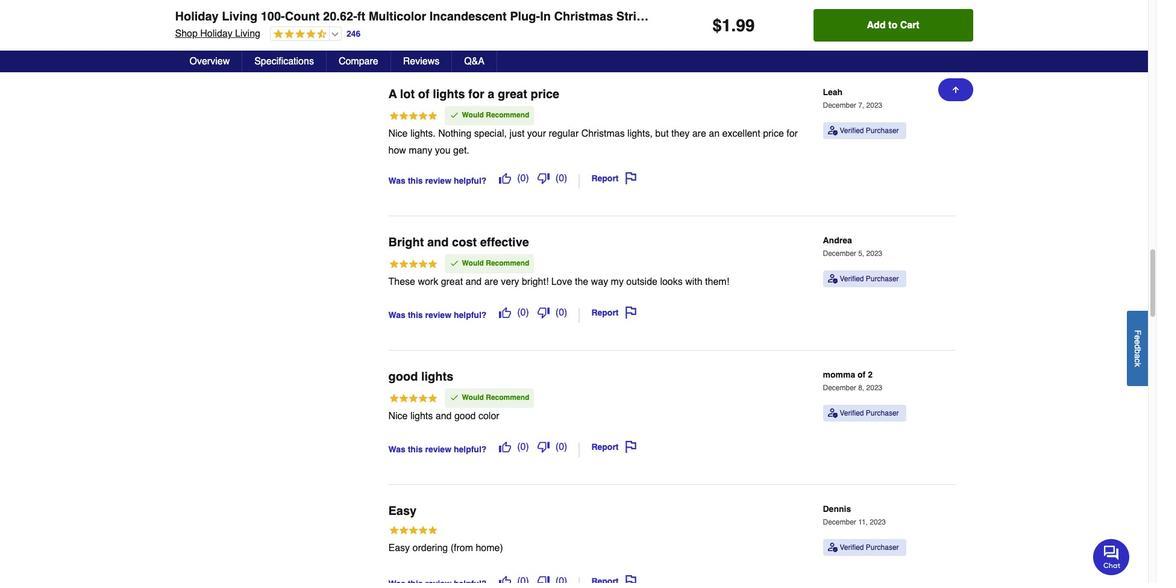 Task type: describe. For each thing, give the bounding box(es) containing it.
bright and cost effective
[[389, 236, 529, 249]]

2023 for bright and cost effective
[[867, 250, 883, 258]]

) for and's thumb down icon
[[564, 307, 568, 318]]

( for thumb up image related to lights
[[517, 442, 521, 453]]

8,
[[859, 384, 865, 393]]

chat invite button image
[[1094, 539, 1130, 576]]

0 vertical spatial and
[[427, 236, 449, 249]]

string
[[617, 10, 651, 24]]

them!
[[705, 277, 730, 288]]

purchaser for lot
[[866, 126, 899, 135]]

q&a
[[464, 56, 485, 67]]

2023 for easy
[[870, 519, 886, 527]]

a
[[389, 87, 397, 101]]

verified purchaser for lot
[[840, 126, 899, 135]]

how
[[389, 145, 406, 156]]

verified purchaser for and
[[840, 275, 899, 283]]

c
[[1133, 359, 1143, 363]]

effective
[[480, 236, 529, 249]]

with
[[686, 277, 703, 288]]

shop
[[175, 28, 198, 39]]

) for thumb down image
[[564, 173, 568, 184]]

ordering
[[413, 543, 448, 554]]

flag image for easy
[[625, 576, 637, 584]]

reviews
[[403, 56, 440, 67]]

0 horizontal spatial are
[[485, 277, 498, 288]]

.
[[731, 16, 736, 35]]

(from
[[451, 543, 473, 554]]

( for thumb down image
[[556, 173, 559, 184]]

checkmark image for of
[[449, 110, 459, 120]]

3 was from the top
[[389, 445, 406, 454]]

a for for
[[488, 87, 495, 101]]

lot
[[400, 87, 415, 101]]

d
[[1133, 345, 1143, 349]]

good lights
[[389, 370, 454, 384]]

compare
[[339, 56, 378, 67]]

regular
[[549, 128, 579, 139]]

helpful? for effective
[[454, 310, 487, 320]]

this for of
[[408, 176, 423, 186]]

are inside nice lights. nothing special, just your regular christmas lights, but they are an excellent price for how many you get.
[[693, 128, 706, 139]]

1 vertical spatial holiday
[[200, 28, 233, 39]]

momma
[[823, 370, 856, 380]]

your
[[527, 128, 546, 139]]

way
[[591, 277, 608, 288]]

verified purchaser icon image for lot
[[828, 126, 838, 135]]

2 vertical spatial and
[[436, 411, 452, 422]]

0 for thumb up image associated with and
[[521, 307, 526, 318]]

december for a lot of lights for a great price
[[823, 101, 857, 110]]

to
[[889, 20, 898, 31]]

was this review helpful? for cost
[[389, 310, 487, 320]]

work
[[418, 277, 438, 288]]

report for lights
[[592, 173, 619, 183]]

was this review helpful? for of
[[389, 176, 487, 186]]

multicolor
[[369, 10, 426, 24]]

lights
[[655, 10, 691, 24]]

in
[[540, 10, 551, 24]]

3 recommend from the top
[[486, 393, 529, 402]]

0 horizontal spatial good
[[389, 370, 418, 384]]

1 vertical spatial living
[[235, 28, 260, 39]]

compare button
[[327, 51, 391, 72]]

0 vertical spatial for
[[468, 87, 485, 101]]

count
[[285, 10, 320, 24]]

0 for thumb down icon associated with lights
[[559, 442, 564, 453]]

easy for easy ordering (from home)
[[389, 543, 410, 554]]

thumb down image for lights
[[538, 441, 550, 453]]

reviews button
[[391, 51, 452, 72]]

$ 1 . 99
[[713, 16, 755, 35]]

0 for thumb down image
[[559, 173, 564, 184]]

recommend for lights
[[486, 111, 529, 119]]

flag image for good lights
[[625, 441, 637, 453]]

f e e d b a c k
[[1133, 330, 1143, 367]]

1 vertical spatial and
[[466, 277, 482, 288]]

( 0 ) for thumb up icon
[[517, 173, 529, 184]]

f
[[1133, 330, 1143, 335]]

excellent
[[723, 128, 761, 139]]

2023 for a lot of lights for a great price
[[867, 101, 883, 110]]

purchaser for lights
[[866, 409, 899, 418]]

3 report button from the top
[[587, 437, 641, 457]]

5 stars image for lights
[[389, 393, 438, 406]]

99
[[736, 16, 755, 35]]

( 0 ) for and's thumb down icon
[[556, 307, 568, 318]]

0 vertical spatial living
[[222, 10, 258, 24]]

100-
[[261, 10, 285, 24]]

color
[[479, 411, 500, 422]]

246
[[347, 29, 361, 38]]

this for cost
[[408, 310, 423, 320]]

cart
[[900, 20, 920, 31]]

these
[[389, 277, 415, 288]]

( 0 ) for thumb up image associated with and
[[517, 307, 529, 318]]

leah december 7, 2023
[[823, 87, 883, 110]]

get.
[[453, 145, 469, 156]]

shop holiday living
[[175, 28, 260, 39]]

of inside "momma of 2 december 8, 2023"
[[858, 370, 866, 380]]

0 vertical spatial holiday
[[175, 10, 219, 24]]

3 would recommend from the top
[[462, 393, 529, 402]]

was for of
[[389, 176, 406, 186]]

report for effective
[[592, 308, 619, 318]]

k
[[1133, 363, 1143, 367]]

many
[[409, 145, 432, 156]]

) for thumb up image related to lights
[[526, 442, 529, 453]]

looks
[[660, 277, 683, 288]]

specifications
[[255, 56, 314, 67]]

plug-
[[510, 10, 540, 24]]

4 purchaser from the top
[[866, 544, 899, 552]]

5 stars image for and
[[389, 259, 438, 272]]

$
[[713, 16, 722, 35]]

0 vertical spatial lights
[[433, 87, 465, 101]]

thumb up image for and
[[499, 307, 511, 319]]

report button for lights
[[587, 168, 641, 189]]

b
[[1133, 349, 1143, 354]]

verified purchaser for lights
[[840, 409, 899, 418]]

( for thumb up icon
[[517, 173, 521, 184]]

would for lights
[[462, 111, 484, 119]]

verified for lot
[[840, 126, 864, 135]]

0 for thumb up image related to lights
[[521, 442, 526, 453]]

0 vertical spatial christmas
[[554, 10, 613, 24]]

nice lights. nothing special, just your regular christmas lights, but they are an excellent price for how many you get.
[[389, 128, 798, 156]]

a lot of lights for a great price
[[389, 87, 560, 101]]

would recommend for effective
[[462, 259, 529, 267]]

review for of
[[425, 176, 452, 186]]

an
[[709, 128, 720, 139]]

add
[[867, 20, 886, 31]]

holiday living 100-count 20.62-ft multicolor incandescent plug-in christmas string lights
[[175, 10, 691, 24]]

they
[[672, 128, 690, 139]]

1 e from the top
[[1133, 335, 1143, 340]]

these work great and are very bright! love the way my outside looks with them!
[[389, 277, 730, 288]]

for inside nice lights. nothing special, just your regular christmas lights, but they are an excellent price for how many you get.
[[787, 128, 798, 139]]

flag image for a lot of lights for a great price
[[625, 172, 637, 184]]

verified purchaser icon image for lights
[[828, 409, 838, 418]]

leah
[[823, 87, 843, 97]]



Task type: vqa. For each thing, say whether or not it's contained in the screenshot.
the lights to the bottom
yes



Task type: locate. For each thing, give the bounding box(es) containing it.
( 0 ) for thumb down icon associated with lights
[[556, 442, 568, 453]]

1 nice from the top
[[389, 128, 408, 139]]

4 verified from the top
[[840, 544, 864, 552]]

easy for easy
[[389, 504, 417, 518]]

2 purchaser from the top
[[866, 275, 899, 283]]

would down "cost"
[[462, 259, 484, 267]]

helpful?
[[454, 176, 487, 186], [454, 310, 487, 320], [454, 445, 487, 454]]

and left very
[[466, 277, 482, 288]]

verified purchaser
[[840, 126, 899, 135], [840, 275, 899, 283], [840, 409, 899, 418], [840, 544, 899, 552]]

1 horizontal spatial good
[[454, 411, 476, 422]]

1 review from the top
[[425, 176, 452, 186]]

2023 right "8,"
[[867, 384, 883, 393]]

4 5 stars image from the top
[[389, 525, 438, 538]]

2 vertical spatial was this review helpful?
[[389, 445, 487, 454]]

home)
[[476, 543, 503, 554]]

nice lights and good color
[[389, 411, 500, 422]]

2 5 stars image from the top
[[389, 259, 438, 272]]

1 vertical spatial thumb down image
[[538, 441, 550, 453]]

easy ordering (from home)
[[389, 543, 503, 554]]

0
[[521, 173, 526, 184], [559, 173, 564, 184], [521, 307, 526, 318], [559, 307, 564, 318], [521, 442, 526, 453], [559, 442, 564, 453]]

and left "cost"
[[427, 236, 449, 249]]

1 vertical spatial christmas
[[582, 128, 625, 139]]

1 flag image from the top
[[625, 172, 637, 184]]

1 vertical spatial thumb up image
[[499, 441, 511, 453]]

add to cart button
[[814, 9, 973, 42]]

recommend up just
[[486, 111, 529, 119]]

price inside nice lights. nothing special, just your regular christmas lights, but they are an excellent price for how many you get.
[[763, 128, 784, 139]]

would recommend up the color
[[462, 393, 529, 402]]

nice
[[389, 128, 408, 139], [389, 411, 408, 422]]

verified purchaser icon image for and
[[828, 274, 838, 284]]

1 vertical spatial report
[[592, 308, 619, 318]]

review down 'nice lights and good color'
[[425, 445, 452, 454]]

purchaser for and
[[866, 275, 899, 283]]

are left an
[[693, 128, 706, 139]]

good left the color
[[454, 411, 476, 422]]

3 was this review helpful? from the top
[[389, 445, 487, 454]]

this down work
[[408, 310, 423, 320]]

you
[[435, 145, 451, 156]]

2 vertical spatial review
[[425, 445, 452, 454]]

1 vertical spatial for
[[787, 128, 798, 139]]

and
[[427, 236, 449, 249], [466, 277, 482, 288], [436, 411, 452, 422]]

2 would recommend from the top
[[462, 259, 529, 267]]

1 vertical spatial would recommend
[[462, 259, 529, 267]]

report button for effective
[[587, 302, 641, 323]]

2 vertical spatial recommend
[[486, 393, 529, 402]]

was
[[389, 176, 406, 186], [389, 310, 406, 320], [389, 445, 406, 454]]

) for thumb up icon
[[526, 173, 529, 184]]

december
[[823, 101, 857, 110], [823, 250, 857, 258], [823, 384, 857, 393], [823, 519, 857, 527]]

was down 'nice lights and good color'
[[389, 445, 406, 454]]

easy up ordering
[[389, 504, 417, 518]]

5 stars image up lights.
[[389, 110, 438, 123]]

verified purchaser down the 11, on the bottom right
[[840, 544, 899, 552]]

checkmark image up 'nice lights and good color'
[[449, 393, 459, 403]]

ft
[[357, 10, 365, 24]]

thumb up image down the color
[[499, 441, 511, 453]]

1 vertical spatial review
[[425, 310, 452, 320]]

20.62-
[[323, 10, 357, 24]]

just
[[510, 128, 525, 139]]

checkmark image for cost
[[449, 259, 459, 268]]

2 nice from the top
[[389, 411, 408, 422]]

3 thumb down image from the top
[[538, 576, 550, 584]]

4 verified purchaser icon image from the top
[[828, 543, 838, 553]]

christmas right in
[[554, 10, 613, 24]]

would up the color
[[462, 393, 484, 402]]

nice for good
[[389, 411, 408, 422]]

4 december from the top
[[823, 519, 857, 527]]

very
[[501, 277, 519, 288]]

would down the a lot of lights for a great price
[[462, 111, 484, 119]]

1 vertical spatial are
[[485, 277, 498, 288]]

0 vertical spatial recommend
[[486, 111, 529, 119]]

2 vertical spatial thumb up image
[[499, 576, 511, 584]]

dennis
[[823, 504, 851, 514]]

purchaser
[[866, 126, 899, 135], [866, 275, 899, 283], [866, 409, 899, 418], [866, 544, 899, 552]]

arrow up image
[[951, 85, 961, 95]]

1 would from the top
[[462, 111, 484, 119]]

0 horizontal spatial price
[[531, 87, 560, 101]]

3 verified from the top
[[840, 409, 864, 418]]

thumb up image
[[499, 172, 511, 184]]

2 verified purchaser from the top
[[840, 275, 899, 283]]

this down "many"
[[408, 176, 423, 186]]

5 stars image down "good lights"
[[389, 393, 438, 406]]

1 vertical spatial price
[[763, 128, 784, 139]]

verified down "8,"
[[840, 409, 864, 418]]

thumb up image down home)
[[499, 576, 511, 584]]

report
[[592, 173, 619, 183], [592, 308, 619, 318], [592, 442, 619, 452]]

would recommend down effective
[[462, 259, 529, 267]]

1 purchaser from the top
[[866, 126, 899, 135]]

nothing
[[438, 128, 472, 139]]

2 checkmark image from the top
[[449, 259, 459, 268]]

2 would from the top
[[462, 259, 484, 267]]

0 vertical spatial a
[[488, 87, 495, 101]]

0 for thumb up icon
[[521, 173, 526, 184]]

0 vertical spatial was this review helpful?
[[389, 176, 487, 186]]

verified down 7,
[[840, 126, 864, 135]]

2 report from the top
[[592, 308, 619, 318]]

5 stars image for lot
[[389, 110, 438, 123]]

december down leah
[[823, 101, 857, 110]]

cost
[[452, 236, 477, 249]]

thumb up image for lights
[[499, 441, 511, 453]]

1 horizontal spatial a
[[1133, 354, 1143, 359]]

christmas
[[554, 10, 613, 24], [582, 128, 625, 139]]

1 vertical spatial was this review helpful?
[[389, 310, 487, 320]]

2 vertical spatial report
[[592, 442, 619, 452]]

1 thumb down image from the top
[[538, 307, 550, 319]]

would recommend
[[462, 111, 529, 119], [462, 259, 529, 267], [462, 393, 529, 402]]

2 e from the top
[[1133, 340, 1143, 345]]

2 verified from the top
[[840, 275, 864, 283]]

thumb down image for and
[[538, 307, 550, 319]]

incandescent
[[430, 10, 507, 24]]

1 verified from the top
[[840, 126, 864, 135]]

11,
[[859, 519, 868, 527]]

0 vertical spatial report button
[[587, 168, 641, 189]]

2 this from the top
[[408, 310, 423, 320]]

dennis december 11, 2023
[[823, 504, 886, 527]]

purchaser down "leah december 7, 2023"
[[866, 126, 899, 135]]

lights,
[[628, 128, 653, 139]]

december for bright and cost effective
[[823, 250, 857, 258]]

but
[[656, 128, 669, 139]]

3 flag image from the top
[[625, 441, 637, 453]]

1 helpful? from the top
[[454, 176, 487, 186]]

purchaser down the 11, on the bottom right
[[866, 544, 899, 552]]

5,
[[859, 250, 865, 258]]

was this review helpful?
[[389, 176, 487, 186], [389, 310, 487, 320], [389, 445, 487, 454]]

e up b
[[1133, 340, 1143, 345]]

2 was from the top
[[389, 310, 406, 320]]

holiday up overview button
[[200, 28, 233, 39]]

2 helpful? from the top
[[454, 310, 487, 320]]

was this review helpful? down 'nice lights and good color'
[[389, 445, 487, 454]]

e up d
[[1133, 335, 1143, 340]]

0 vertical spatial would recommend
[[462, 111, 529, 119]]

7,
[[859, 101, 865, 110]]

2
[[868, 370, 873, 380]]

would for effective
[[462, 259, 484, 267]]

specifications button
[[242, 51, 327, 72]]

5 stars image up these
[[389, 259, 438, 272]]

verified for and
[[840, 275, 864, 283]]

christmas left "lights,"
[[582, 128, 625, 139]]

( 0 ) for thumb down image
[[556, 173, 568, 184]]

bright!
[[522, 277, 549, 288]]

1 easy from the top
[[389, 504, 417, 518]]

are left very
[[485, 277, 498, 288]]

december inside "momma of 2 december 8, 2023"
[[823, 384, 857, 393]]

and left the color
[[436, 411, 452, 422]]

2 thumb down image from the top
[[538, 441, 550, 453]]

1 this from the top
[[408, 176, 423, 186]]

1 report from the top
[[592, 173, 619, 183]]

1 vertical spatial of
[[858, 370, 866, 380]]

1 vertical spatial recommend
[[486, 259, 529, 267]]

bright
[[389, 236, 424, 249]]

verified down 5,
[[840, 275, 864, 283]]

1 december from the top
[[823, 101, 857, 110]]

1 would recommend from the top
[[462, 111, 529, 119]]

lights.
[[411, 128, 436, 139]]

2023
[[867, 101, 883, 110], [867, 250, 883, 258], [867, 384, 883, 393], [870, 519, 886, 527]]

momma of 2 december 8, 2023
[[823, 370, 883, 393]]

was this review helpful? down work
[[389, 310, 487, 320]]

verified purchaser icon image down andrea december 5, 2023
[[828, 274, 838, 284]]

1 was from the top
[[389, 176, 406, 186]]

living up shop holiday living
[[222, 10, 258, 24]]

great right work
[[441, 277, 463, 288]]

(
[[517, 173, 521, 184], [556, 173, 559, 184], [517, 307, 521, 318], [556, 307, 559, 318], [517, 442, 521, 453], [556, 442, 559, 453]]

price up your
[[531, 87, 560, 101]]

1 vertical spatial helpful?
[[454, 310, 487, 320]]

1 vertical spatial good
[[454, 411, 476, 422]]

would
[[462, 111, 484, 119], [462, 259, 484, 267], [462, 393, 484, 402]]

1 vertical spatial checkmark image
[[449, 259, 459, 268]]

2023 inside dennis december 11, 2023
[[870, 519, 886, 527]]

2 was this review helpful? from the top
[[389, 310, 487, 320]]

for right excellent
[[787, 128, 798, 139]]

0 vertical spatial good
[[389, 370, 418, 384]]

thumb up image
[[499, 307, 511, 319], [499, 441, 511, 453], [499, 576, 511, 584]]

2023 right the 11, on the bottom right
[[870, 519, 886, 527]]

1 horizontal spatial price
[[763, 128, 784, 139]]

for down 'q&a' button
[[468, 87, 485, 101]]

1 verified purchaser from the top
[[840, 126, 899, 135]]

verified purchaser icon image down "leah december 7, 2023"
[[828, 126, 838, 135]]

2023 inside "momma of 2 december 8, 2023"
[[867, 384, 883, 393]]

2 report button from the top
[[587, 302, 641, 323]]

4 flag image from the top
[[625, 576, 637, 584]]

3 checkmark image from the top
[[449, 393, 459, 403]]

3 thumb up image from the top
[[499, 576, 511, 584]]

2 vertical spatial was
[[389, 445, 406, 454]]

1 recommend from the top
[[486, 111, 529, 119]]

3 verified purchaser from the top
[[840, 409, 899, 418]]

good
[[389, 370, 418, 384], [454, 411, 476, 422]]

nice inside nice lights. nothing special, just your regular christmas lights, but they are an excellent price for how many you get.
[[389, 128, 408, 139]]

2 vertical spatial report button
[[587, 437, 641, 457]]

3 purchaser from the top
[[866, 409, 899, 418]]

review down "you" at the left top
[[425, 176, 452, 186]]

q&a button
[[452, 51, 497, 72]]

1 vertical spatial lights
[[421, 370, 454, 384]]

december inside "leah december 7, 2023"
[[823, 101, 857, 110]]

would recommend for lights
[[462, 111, 529, 119]]

2 recommend from the top
[[486, 259, 529, 267]]

verified
[[840, 126, 864, 135], [840, 275, 864, 283], [840, 409, 864, 418], [840, 544, 864, 552]]

andrea december 5, 2023
[[823, 236, 883, 258]]

0 vertical spatial thumb up image
[[499, 307, 511, 319]]

are
[[693, 128, 706, 139], [485, 277, 498, 288]]

thumb up image down very
[[499, 307, 511, 319]]

this down 'nice lights and good color'
[[408, 445, 423, 454]]

december down dennis
[[823, 519, 857, 527]]

lights down "good lights"
[[411, 411, 433, 422]]

recommend up very
[[486, 259, 529, 267]]

0 vertical spatial thumb down image
[[538, 307, 550, 319]]

verified down the 11, on the bottom right
[[840, 544, 864, 552]]

christmas inside nice lights. nothing special, just your regular christmas lights, but they are an excellent price for how many you get.
[[582, 128, 625, 139]]

2 vertical spatial would
[[462, 393, 484, 402]]

december inside andrea december 5, 2023
[[823, 250, 857, 258]]

3 5 stars image from the top
[[389, 393, 438, 406]]

1 horizontal spatial great
[[498, 87, 527, 101]]

1 vertical spatial was
[[389, 310, 406, 320]]

verified purchaser icon image
[[828, 126, 838, 135], [828, 274, 838, 284], [828, 409, 838, 418], [828, 543, 838, 553]]

was down these
[[389, 310, 406, 320]]

1 horizontal spatial are
[[693, 128, 706, 139]]

nice up the how at the top
[[389, 128, 408, 139]]

nice for a
[[389, 128, 408, 139]]

0 vertical spatial would
[[462, 111, 484, 119]]

a for b
[[1133, 354, 1143, 359]]

december for easy
[[823, 519, 857, 527]]

) for thumb down icon associated with lights
[[564, 442, 568, 453]]

checkmark image down the bright and cost effective
[[449, 259, 459, 268]]

verified for lights
[[840, 409, 864, 418]]

of right lot
[[418, 87, 430, 101]]

2 vertical spatial lights
[[411, 411, 433, 422]]

( 0 ) for thumb up image related to lights
[[517, 442, 529, 453]]

2 december from the top
[[823, 250, 857, 258]]

0 vertical spatial of
[[418, 87, 430, 101]]

2023 right 5,
[[867, 250, 883, 258]]

special,
[[474, 128, 507, 139]]

review for cost
[[425, 310, 452, 320]]

4.5 stars image
[[271, 29, 327, 40]]

of left 2
[[858, 370, 866, 380]]

0 vertical spatial great
[[498, 87, 527, 101]]

lights
[[433, 87, 465, 101], [421, 370, 454, 384], [411, 411, 433, 422]]

5 stars image
[[389, 110, 438, 123], [389, 259, 438, 272], [389, 393, 438, 406], [389, 525, 438, 538]]

a down 'q&a' button
[[488, 87, 495, 101]]

1 vertical spatial would
[[462, 259, 484, 267]]

verified purchaser down 5,
[[840, 275, 899, 283]]

0 vertical spatial report
[[592, 173, 619, 183]]

2 vertical spatial thumb down image
[[538, 576, 550, 584]]

nice down "good lights"
[[389, 411, 408, 422]]

holiday up 'shop'
[[175, 10, 219, 24]]

verified purchaser icon image down dennis
[[828, 543, 838, 553]]

1 was this review helpful? from the top
[[389, 176, 487, 186]]

flag image
[[625, 172, 637, 184], [625, 307, 637, 319], [625, 441, 637, 453], [625, 576, 637, 584]]

price right excellent
[[763, 128, 784, 139]]

a inside button
[[1133, 354, 1143, 359]]

2 easy from the top
[[389, 543, 410, 554]]

0 horizontal spatial for
[[468, 87, 485, 101]]

purchaser down andrea december 5, 2023
[[866, 275, 899, 283]]

lights up 'nice lights and good color'
[[421, 370, 454, 384]]

holiday
[[175, 10, 219, 24], [200, 28, 233, 39]]

was down the how at the top
[[389, 176, 406, 186]]

a up k
[[1133, 354, 1143, 359]]

lights up the nothing
[[433, 87, 465, 101]]

overview
[[190, 56, 230, 67]]

0 vertical spatial price
[[531, 87, 560, 101]]

recommend for effective
[[486, 259, 529, 267]]

3 report from the top
[[592, 442, 619, 452]]

0 vertical spatial was
[[389, 176, 406, 186]]

3 december from the top
[[823, 384, 857, 393]]

2 vertical spatial this
[[408, 445, 423, 454]]

my
[[611, 277, 624, 288]]

verified purchaser icon image down "momma of 2 december 8, 2023"
[[828, 409, 838, 418]]

3 would from the top
[[462, 393, 484, 402]]

great up just
[[498, 87, 527, 101]]

0 horizontal spatial of
[[418, 87, 430, 101]]

outside
[[627, 277, 658, 288]]

3 verified purchaser icon image from the top
[[828, 409, 838, 418]]

the
[[575, 277, 589, 288]]

1 5 stars image from the top
[[389, 110, 438, 123]]

1
[[722, 16, 731, 35]]

was this review helpful? down "you" at the left top
[[389, 176, 487, 186]]

5 stars image up ordering
[[389, 525, 438, 538]]

1 vertical spatial nice
[[389, 411, 408, 422]]

was for cost
[[389, 310, 406, 320]]

checkmark image
[[449, 110, 459, 120], [449, 259, 459, 268], [449, 393, 459, 403]]

2 flag image from the top
[[625, 307, 637, 319]]

0 vertical spatial helpful?
[[454, 176, 487, 186]]

1 vertical spatial this
[[408, 310, 423, 320]]

would recommend up special,
[[462, 111, 529, 119]]

lights for good
[[421, 370, 454, 384]]

1 vertical spatial a
[[1133, 354, 1143, 359]]

3 this from the top
[[408, 445, 423, 454]]

of
[[418, 87, 430, 101], [858, 370, 866, 380]]

1 horizontal spatial for
[[787, 128, 798, 139]]

1 vertical spatial great
[[441, 277, 463, 288]]

december inside dennis december 11, 2023
[[823, 519, 857, 527]]

andrea
[[823, 236, 852, 245]]

1 vertical spatial easy
[[389, 543, 410, 554]]

1 horizontal spatial of
[[858, 370, 866, 380]]

4 verified purchaser from the top
[[840, 544, 899, 552]]

0 vertical spatial checkmark image
[[449, 110, 459, 120]]

2 vertical spatial helpful?
[[454, 445, 487, 454]]

( for thumb up image associated with and
[[517, 307, 521, 318]]

2 vertical spatial would recommend
[[462, 393, 529, 402]]

0 horizontal spatial great
[[441, 277, 463, 288]]

1 thumb up image from the top
[[499, 307, 511, 319]]

3 helpful? from the top
[[454, 445, 487, 454]]

1 report button from the top
[[587, 168, 641, 189]]

december down andrea on the top
[[823, 250, 857, 258]]

0 vertical spatial this
[[408, 176, 423, 186]]

2023 inside "leah december 7, 2023"
[[867, 101, 883, 110]]

2 review from the top
[[425, 310, 452, 320]]

flag image for bright and cost effective
[[625, 307, 637, 319]]

2 thumb up image from the top
[[499, 441, 511, 453]]

helpful? for lights
[[454, 176, 487, 186]]

0 vertical spatial review
[[425, 176, 452, 186]]

add to cart
[[867, 20, 920, 31]]

0 horizontal spatial a
[[488, 87, 495, 101]]

thumb down image
[[538, 172, 550, 184]]

verified purchaser down "8,"
[[840, 409, 899, 418]]

1 verified purchaser icon image from the top
[[828, 126, 838, 135]]

easy left ordering
[[389, 543, 410, 554]]

living up specifications
[[235, 28, 260, 39]]

2023 inside andrea december 5, 2023
[[867, 250, 883, 258]]

0 vertical spatial easy
[[389, 504, 417, 518]]

0 vertical spatial nice
[[389, 128, 408, 139]]

)
[[526, 173, 529, 184], [564, 173, 568, 184], [526, 307, 529, 318], [564, 307, 568, 318], [526, 442, 529, 453], [564, 442, 568, 453]]

1 vertical spatial report button
[[587, 302, 641, 323]]

0 for and's thumb down icon
[[559, 307, 564, 318]]

1 checkmark image from the top
[[449, 110, 459, 120]]

recommend up the color
[[486, 393, 529, 402]]

) for thumb up image associated with and
[[526, 307, 529, 318]]

verified purchaser down 7,
[[840, 126, 899, 135]]

review
[[425, 176, 452, 186], [425, 310, 452, 320], [425, 445, 452, 454]]

2023 right 7,
[[867, 101, 883, 110]]

2 vertical spatial checkmark image
[[449, 393, 459, 403]]

purchaser down 2
[[866, 409, 899, 418]]

checkmark image up the nothing
[[449, 110, 459, 120]]

review down work
[[425, 310, 452, 320]]

3 review from the top
[[425, 445, 452, 454]]

love
[[552, 277, 572, 288]]

( 0 )
[[517, 173, 529, 184], [556, 173, 568, 184], [517, 307, 529, 318], [556, 307, 568, 318], [517, 442, 529, 453], [556, 442, 568, 453]]

overview button
[[178, 51, 242, 72]]

lights for nice
[[411, 411, 433, 422]]

december down momma
[[823, 384, 857, 393]]

good up 'nice lights and good color'
[[389, 370, 418, 384]]

thumb down image
[[538, 307, 550, 319], [538, 441, 550, 453], [538, 576, 550, 584]]

2 verified purchaser icon image from the top
[[828, 274, 838, 284]]

0 vertical spatial are
[[693, 128, 706, 139]]

f e e d b a c k button
[[1127, 311, 1148, 386]]



